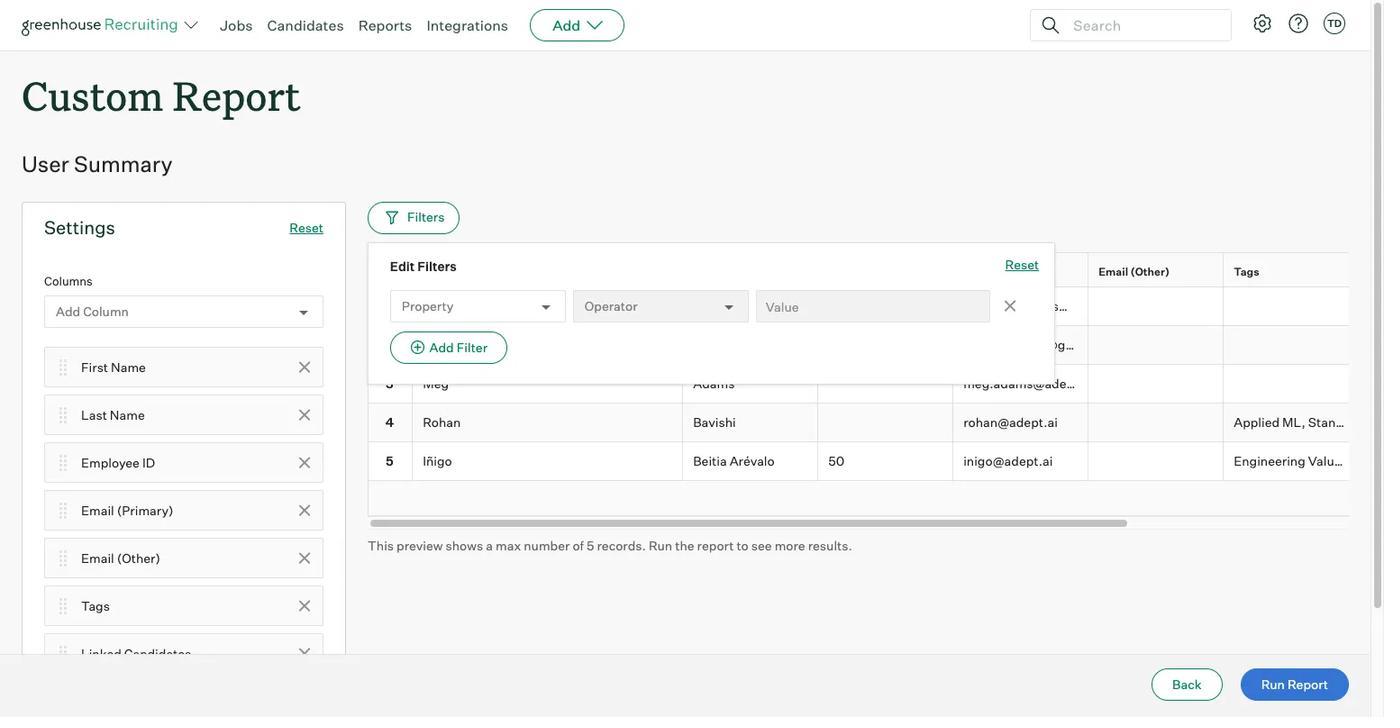 Task type: locate. For each thing, give the bounding box(es) containing it.
add for add column
[[56, 304, 80, 320]]

1 horizontal spatial (other)
[[1131, 265, 1170, 279]]

email (primary) column header
[[954, 254, 1093, 291]]

edit filters
[[390, 259, 457, 274]]

tags right email (other) column header
[[1234, 265, 1260, 279]]

1 horizontal spatial first name
[[423, 265, 481, 279]]

1 horizontal spatial candidates
[[267, 16, 344, 34]]

id
[[142, 455, 155, 470]]

1 horizontal spatial add
[[430, 340, 454, 355]]

run inside button
[[1262, 677, 1286, 692]]

row group containing 1
[[368, 288, 1385, 481]]

1 vertical spatial candidates
[[124, 646, 191, 661]]

the
[[675, 538, 695, 553]]

candidates right jobs
[[267, 16, 344, 34]]

1 horizontal spatial first
[[423, 265, 447, 279]]

report inside button
[[1288, 677, 1329, 692]]

table containing 1
[[368, 253, 1385, 516]]

0 vertical spatial (primary)
[[996, 265, 1047, 279]]

1 vertical spatial reset
[[1006, 257, 1040, 272]]

4 row from the top
[[368, 365, 1385, 404]]

1 horizontal spatial (primary)
[[996, 265, 1047, 279]]

reset link
[[290, 220, 324, 235], [1006, 256, 1040, 276]]

1 horizontal spatial run
[[1262, 677, 1286, 692]]

1 vertical spatial run
[[1262, 677, 1286, 692]]

0 vertical spatial first
[[423, 265, 447, 279]]

first name up last name
[[81, 359, 146, 375]]

number
[[524, 538, 570, 553]]

3 row from the top
[[368, 326, 1385, 365]]

1 horizontal spatial email (primary)
[[964, 265, 1047, 279]]

row
[[368, 253, 1385, 291], [368, 288, 1385, 326], [368, 326, 1385, 365], [368, 365, 1385, 404], [368, 404, 1385, 442], [368, 442, 1385, 481]]

columns
[[44, 274, 93, 289]]

this
[[368, 538, 394, 553]]

applied
[[1234, 415, 1280, 430]]

0 horizontal spatial 5
[[386, 453, 394, 469]]

1 vertical spatial 5
[[587, 538, 595, 553]]

row containing 1
[[368, 288, 1385, 326]]

5 down 4 'cell'
[[386, 453, 394, 469]]

reset link left filter "image"
[[290, 220, 324, 235]]

2 row from the top
[[368, 288, 1385, 326]]

run
[[649, 538, 673, 553], [1262, 677, 1286, 692]]

email
[[964, 265, 994, 279], [1099, 265, 1129, 279], [81, 503, 114, 518], [81, 551, 114, 566]]

0 vertical spatial add
[[553, 16, 581, 34]]

50
[[829, 453, 845, 469]]

0 horizontal spatial tags
[[81, 598, 110, 614]]

reset for edit filters
[[1006, 257, 1040, 272]]

(primary) up david.abrahams@adept.ai
[[996, 265, 1047, 279]]

1 horizontal spatial 5
[[587, 538, 595, 553]]

0 vertical spatial email (other)
[[1099, 265, 1170, 279]]

reset link up david.abrahams@adept.ai
[[1006, 256, 1040, 276]]

email (primary)
[[964, 265, 1047, 279], [81, 503, 174, 518]]

row group
[[368, 288, 1385, 481]]

0 vertical spatial reset link
[[290, 220, 324, 235]]

filters right filter "image"
[[408, 209, 445, 224]]

email (primary) up david.abrahams@adept.ai
[[964, 265, 1047, 279]]

0 vertical spatial reset
[[290, 220, 324, 235]]

td button
[[1321, 9, 1350, 38]]

0 vertical spatial candidates
[[267, 16, 344, 34]]

4
[[386, 415, 394, 430]]

1 row from the top
[[368, 253, 1385, 291]]

0 horizontal spatial report
[[173, 69, 301, 122]]

1 horizontal spatial report
[[1288, 677, 1329, 692]]

add button
[[530, 9, 625, 41]]

david
[[423, 299, 457, 314]]

0 vertical spatial (other)
[[1131, 265, 1170, 279]]

employee id
[[81, 455, 155, 470]]

5 cell
[[368, 442, 413, 481]]

0 horizontal spatial (primary)
[[117, 503, 174, 518]]

custom
[[22, 69, 163, 122]]

1
[[387, 299, 392, 314]]

name up david
[[450, 265, 481, 279]]

add column
[[56, 304, 129, 320]]

first name
[[423, 265, 481, 279], [81, 359, 146, 375]]

0 horizontal spatial reset
[[290, 220, 324, 235]]

0 horizontal spatial first
[[81, 359, 108, 375]]

first
[[423, 265, 447, 279], [81, 359, 108, 375]]

0 horizontal spatial reset link
[[290, 220, 324, 235]]

back button
[[1152, 669, 1223, 701]]

report for custom report
[[173, 69, 301, 122]]

add filter button
[[390, 332, 507, 364]]

results.
[[808, 538, 853, 553]]

1 vertical spatial name
[[111, 359, 146, 375]]

max
[[496, 538, 521, 553]]

0 vertical spatial run
[[649, 538, 673, 553]]

to
[[737, 538, 749, 553]]

5 inside "cell"
[[386, 453, 394, 469]]

0 horizontal spatial (other)
[[117, 551, 160, 566]]

report
[[697, 538, 734, 553]]

add for add filter
[[430, 340, 454, 355]]

filters
[[408, 209, 445, 224], [418, 259, 457, 274]]

email (primary) inside column header
[[964, 265, 1047, 279]]

0 vertical spatial tags
[[1234, 265, 1260, 279]]

5
[[386, 453, 394, 469], [587, 538, 595, 553]]

first name up david
[[423, 265, 481, 279]]

row containing 2
[[368, 326, 1385, 365]]

row containing 3
[[368, 365, 1385, 404]]

add
[[553, 16, 581, 34], [56, 304, 80, 320], [430, 340, 454, 355]]

1 horizontal spatial email (other)
[[1099, 265, 1170, 279]]

cell
[[819, 288, 954, 326], [1089, 288, 1224, 326], [1224, 288, 1360, 326], [683, 326, 819, 365], [819, 326, 954, 365], [1089, 326, 1224, 365], [1224, 326, 1360, 365], [819, 365, 954, 404], [1089, 365, 1224, 404], [1224, 365, 1360, 404], [819, 404, 954, 442], [1089, 404, 1224, 442], [1089, 442, 1224, 481]]

0 horizontal spatial run
[[649, 538, 673, 553]]

1 vertical spatial email (primary)
[[81, 503, 174, 518]]

employee
[[81, 455, 140, 470]]

email (other)
[[1099, 265, 1170, 279], [81, 551, 160, 566]]

of
[[573, 538, 584, 553]]

email (primary) down employee id
[[81, 503, 174, 518]]

1 vertical spatial add
[[56, 304, 80, 320]]

reset link for settings
[[290, 220, 324, 235]]

candidates
[[267, 16, 344, 34], [124, 646, 191, 661]]

run report
[[1262, 677, 1329, 692]]

greenhouse recruiting image
[[22, 14, 184, 36]]

reports
[[359, 16, 412, 34]]

tags up linked
[[81, 598, 110, 614]]

0 vertical spatial 5
[[386, 453, 394, 469]]

last
[[81, 407, 107, 423]]

add inside popup button
[[553, 16, 581, 34]]

last name
[[81, 407, 145, 423]]

run right back
[[1262, 677, 1286, 692]]

(other)
[[1131, 265, 1170, 279], [117, 551, 160, 566]]

name right last
[[110, 407, 145, 423]]

inigo@adept.ai
[[964, 453, 1053, 469]]

name up last name
[[111, 359, 146, 375]]

name
[[450, 265, 481, 279], [111, 359, 146, 375], [110, 407, 145, 423]]

1 horizontal spatial reset link
[[1006, 256, 1040, 276]]

filters right edit
[[418, 259, 457, 274]]

0 horizontal spatial add
[[56, 304, 80, 320]]

run left the
[[649, 538, 673, 553]]

candidates right linked
[[124, 646, 191, 661]]

reset left filter "image"
[[290, 220, 324, 235]]

td button
[[1324, 13, 1346, 34]]

0 vertical spatial name
[[450, 265, 481, 279]]

add inside button
[[430, 340, 454, 355]]

summary
[[74, 151, 173, 178]]

shows
[[446, 538, 483, 553]]

5 row from the top
[[368, 404, 1385, 442]]

edit
[[390, 259, 415, 274]]

1 vertical spatial first name
[[81, 359, 146, 375]]

1 horizontal spatial reset
[[1006, 257, 1040, 272]]

0 vertical spatial first name
[[423, 265, 481, 279]]

(other) inside column header
[[1131, 265, 1170, 279]]

adams
[[693, 376, 735, 391]]

a
[[486, 538, 493, 553]]

reset up david.abrahams@adept.ai
[[1006, 257, 1040, 272]]

1 vertical spatial (other)
[[117, 551, 160, 566]]

tags
[[1234, 265, 1260, 279], [81, 598, 110, 614]]

settings
[[44, 217, 115, 239]]

jobs link
[[220, 16, 253, 34]]

1 horizontal spatial tags
[[1234, 265, 1260, 279]]

2 vertical spatial name
[[110, 407, 145, 423]]

0 vertical spatial report
[[173, 69, 301, 122]]

arévalo
[[730, 453, 775, 469]]

2 horizontal spatial add
[[553, 16, 581, 34]]

(primary)
[[996, 265, 1047, 279], [117, 503, 174, 518]]

3
[[386, 376, 394, 391]]

5 right of
[[587, 538, 595, 553]]

0 vertical spatial filters
[[408, 209, 445, 224]]

user
[[22, 151, 69, 178]]

1 vertical spatial (primary)
[[117, 503, 174, 518]]

reset
[[290, 220, 324, 235], [1006, 257, 1040, 272]]

first right edit
[[423, 265, 447, 279]]

run report button
[[1241, 669, 1350, 701]]

1 vertical spatial reset link
[[1006, 256, 1040, 276]]

0 horizontal spatial candidates
[[124, 646, 191, 661]]

(primary) down id at the left bottom
[[117, 503, 174, 518]]

back
[[1173, 677, 1202, 692]]

2 vertical spatial add
[[430, 340, 454, 355]]

values
[[1309, 453, 1349, 469]]

0 vertical spatial email (primary)
[[964, 265, 1047, 279]]

rohan
[[423, 415, 461, 430]]

table
[[368, 253, 1385, 516]]

0 horizontal spatial email (other)
[[81, 551, 160, 566]]

6 row from the top
[[368, 442, 1385, 481]]

report
[[173, 69, 301, 122], [1288, 677, 1329, 692]]

1 cell
[[368, 288, 413, 326]]

linked
[[81, 646, 122, 661]]

beitia arévalo
[[693, 453, 775, 469]]

linked candidates
[[81, 646, 191, 661]]

first up last
[[81, 359, 108, 375]]

1 vertical spatial filters
[[418, 259, 457, 274]]

&
[[1351, 453, 1360, 469]]

engineering values & prod
[[1234, 453, 1385, 469]]

1 vertical spatial report
[[1288, 677, 1329, 692]]

meg.adams@adept.ai
[[964, 376, 1094, 391]]

candidates link
[[267, 16, 344, 34]]

rohan@adept.ai
[[964, 415, 1058, 430]]



Task type: describe. For each thing, give the bounding box(es) containing it.
beitia
[[693, 453, 727, 469]]

integrations link
[[427, 16, 509, 34]]

td
[[1328, 17, 1343, 30]]

configure image
[[1252, 13, 1274, 34]]

prod
[[1363, 453, 1385, 469]]

column
[[83, 304, 129, 320]]

first name inside row
[[423, 265, 481, 279]]

add for add
[[553, 16, 581, 34]]

0 horizontal spatial first name
[[81, 359, 146, 375]]

jobs
[[220, 16, 253, 34]]

name inside row
[[450, 265, 481, 279]]

this preview shows a max number of 5 records. run the report to see more results.
[[368, 538, 853, 553]]

iñigo
[[423, 453, 452, 469]]

0 horizontal spatial email (primary)
[[81, 503, 174, 518]]

reset link for edit filters
[[1006, 256, 1040, 276]]

row containing first name
[[368, 253, 1385, 291]]

filter
[[457, 340, 488, 355]]

1 vertical spatial email (other)
[[81, 551, 160, 566]]

integrations
[[427, 16, 509, 34]]

add filter
[[430, 340, 488, 355]]

margaret
[[423, 337, 477, 353]]

preview
[[397, 538, 443, 553]]

more
[[775, 538, 806, 553]]

scr
[[1366, 415, 1385, 430]]

1 vertical spatial first
[[81, 359, 108, 375]]

property
[[402, 299, 454, 314]]

meg
[[423, 376, 449, 391]]

row containing 5
[[368, 442, 1385, 481]]

row containing 4
[[368, 404, 1385, 442]]

first inside row
[[423, 265, 447, 279]]

engineering
[[1234, 453, 1306, 469]]

2
[[386, 337, 394, 353]]

records.
[[597, 538, 646, 553]]

reset for settings
[[290, 220, 324, 235]]

abrahams
[[693, 299, 755, 314]]

(primary) inside column header
[[996, 265, 1047, 279]]

1 vertical spatial tags
[[81, 598, 110, 614]]

2 cell
[[368, 326, 413, 365]]

david.abrahams@adept.ai
[[964, 299, 1120, 314]]

filter image
[[383, 209, 399, 225]]

standard
[[1309, 415, 1364, 430]]

3 cell
[[368, 365, 413, 404]]

email (other) inside column header
[[1099, 265, 1170, 279]]

bavishi
[[693, 415, 736, 430]]

email (other) column header
[[1089, 254, 1228, 291]]

ml,
[[1283, 415, 1306, 430]]

Value text field
[[756, 290, 991, 323]]

report for run report
[[1288, 677, 1329, 692]]

Search text field
[[1069, 12, 1215, 38]]

user summary
[[22, 151, 173, 178]]

see
[[752, 538, 772, 553]]

applied ml, standard scr
[[1234, 415, 1385, 430]]

4 cell
[[368, 404, 413, 442]]

megadams40@gmail.com
[[964, 337, 1120, 353]]

custom report
[[22, 69, 301, 122]]

reports link
[[359, 16, 412, 34]]



Task type: vqa. For each thing, say whether or not it's contained in the screenshot.
reset
yes



